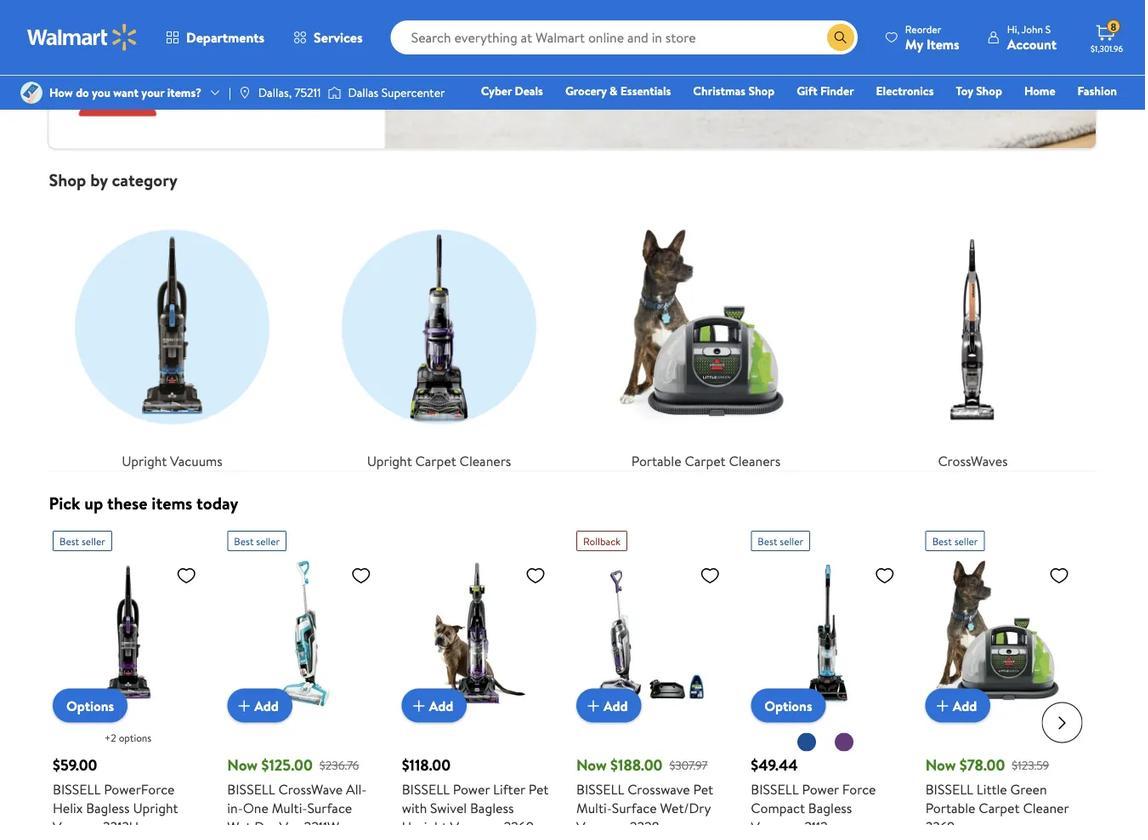 Task type: vqa. For each thing, say whether or not it's contained in the screenshot.
left Portable
yes



Task type: locate. For each thing, give the bounding box(es) containing it.
best seller for $59.00 bissell powerforce helix bagless upright vacuum 3313u
[[59, 534, 105, 548]]

0 horizontal spatial options
[[66, 696, 114, 715]]

add button up "$188.00"
[[576, 688, 641, 722]]

3 now from the left
[[926, 754, 956, 775]]

2 options from the left
[[765, 696, 812, 715]]

1 pet from the left
[[528, 779, 549, 798]]

1 add to cart image from the left
[[234, 695, 254, 715]]

surface
[[307, 798, 352, 817], [612, 798, 657, 817]]

portable inside now $78.00 $123.59 bissell little green portable carpet cleaner 3369
[[926, 798, 976, 817]]

crosswave
[[627, 779, 690, 798]]

shop
[[749, 83, 775, 99], [977, 83, 1003, 99], [49, 168, 86, 192]]

1 horizontal spatial multi-
[[576, 798, 612, 817]]

options up +2
[[66, 696, 114, 715]]

1 power from the left
[[453, 779, 490, 798]]

product group
[[52, 524, 203, 825], [227, 524, 378, 825], [402, 524, 552, 825], [576, 524, 727, 825], [751, 524, 902, 825], [926, 524, 1076, 825]]

surface inside now $125.00 $236.76 bissell crosswave all- in-one multi-surface wet dry vac 2211w
[[307, 798, 352, 817]]

supercenter
[[382, 84, 445, 101]]

options link up blue icon
[[751, 688, 826, 722]]

pet inside now $188.00 $307.97 bissell crosswave pet multi-surface wet/dry vacuum, 2328
[[693, 779, 713, 798]]

4 add from the left
[[953, 696, 977, 714]]

gift finder link
[[789, 82, 862, 100]]

departments button
[[151, 17, 279, 58]]

pick
[[49, 491, 80, 515]]

&
[[610, 83, 618, 99]]

1 options from the left
[[66, 696, 114, 715]]

2 best seller from the left
[[234, 534, 280, 548]]

crosswaves link
[[850, 204, 1097, 471]]

1 horizontal spatial power
[[802, 779, 839, 798]]

walmart image
[[27, 24, 138, 51]]

departments
[[186, 28, 265, 47]]

1 bagless from the left
[[86, 798, 129, 817]]

pet
[[528, 779, 549, 798], [693, 779, 713, 798]]

best for now $78.00 $123.59 bissell little green portable carpet cleaner 3369
[[932, 534, 952, 548]]

now inside now $78.00 $123.59 bissell little green portable carpet cleaner 3369
[[926, 754, 956, 775]]

0 horizontal spatial multi-
[[271, 798, 307, 817]]

1 horizontal spatial surface
[[612, 798, 657, 817]]

1 vacuum, from the left
[[450, 817, 500, 825]]

cleaner
[[1023, 798, 1069, 817]]

add button up $125.00
[[227, 688, 292, 722]]

6 bissell from the left
[[926, 779, 973, 798]]

surface right 'vac' at the bottom of page
[[307, 798, 352, 817]]

add up $125.00
[[254, 696, 278, 714]]

dallas
[[348, 84, 379, 101]]

3 product group from the left
[[402, 524, 552, 825]]

6 product group from the left
[[926, 524, 1076, 825]]

options for $49.44
[[765, 696, 812, 715]]

now for now $125.00
[[227, 754, 257, 775]]

bagless right compact
[[808, 798, 852, 817]]

search icon image
[[834, 31, 848, 44]]

bissell up wet
[[227, 779, 275, 798]]

bissell inside $118.00 bissell power lifter pet with swivel bagless upright vacuum, 2260
[[402, 779, 450, 798]]

bagless inside $118.00 bissell power lifter pet with swivel bagless upright vacuum, 2260
[[470, 798, 514, 817]]

john
[[1022, 22, 1044, 36]]

pet right lifter
[[528, 779, 549, 798]]

bissell down $118.00
[[402, 779, 450, 798]]

2 bagless from the left
[[470, 798, 514, 817]]

list
[[39, 190, 1107, 471]]

your
[[142, 84, 164, 101]]

2 power from the left
[[802, 779, 839, 798]]

$78.00
[[960, 754, 1005, 775]]

1 horizontal spatial pet
[[693, 779, 713, 798]]

bissell inside now $78.00 $123.59 bissell little green portable carpet cleaner 3369
[[926, 779, 973, 798]]

2 now from the left
[[576, 754, 607, 775]]

2 horizontal spatial bagless
[[808, 798, 852, 817]]

1 horizontal spatial options link
[[751, 688, 826, 722]]

$59.00 bissell powerforce helix bagless upright vacuum 3313u
[[52, 754, 178, 825]]

now inside now $188.00 $307.97 bissell crosswave pet multi-surface wet/dry vacuum, 2328
[[576, 754, 607, 775]]

1 multi- from the left
[[271, 798, 307, 817]]

cleaners
[[460, 451, 512, 470], [729, 451, 781, 470]]

crosswaves
[[939, 451, 1008, 470]]

 image
[[328, 84, 341, 101], [238, 86, 252, 100]]

1 product group from the left
[[52, 524, 203, 825]]

1 horizontal spatial shop
[[749, 83, 775, 99]]

one
[[243, 798, 268, 817]]

8
[[1111, 19, 1117, 34]]

4 seller from the left
[[954, 534, 978, 548]]

best for $49.44 bissell power force compact bagless vacuum, 2112
[[758, 534, 777, 548]]

3 bagless from the left
[[808, 798, 852, 817]]

compact
[[751, 798, 805, 817]]

bagless inside $49.44 bissell power force compact bagless vacuum, 2112
[[808, 798, 852, 817]]

1 horizontal spatial add to cart image
[[408, 695, 429, 715]]

2 multi- from the left
[[576, 798, 612, 817]]

1 horizontal spatial now
[[576, 754, 607, 775]]

with
[[402, 798, 427, 817]]

0 horizontal spatial cleaners
[[460, 451, 512, 470]]

force
[[842, 779, 876, 798]]

multi- inside now $188.00 $307.97 bissell crosswave pet multi-surface wet/dry vacuum, 2328
[[576, 798, 612, 817]]

seller for now $125.00 $236.76 bissell crosswave all- in-one multi-surface wet dry vac 2211w
[[256, 534, 280, 548]]

2 best from the left
[[234, 534, 253, 548]]

vacuum, left '2260'
[[450, 817, 500, 825]]

dallas supercenter
[[348, 84, 445, 101]]

christmas
[[694, 83, 746, 99]]

options up blue icon
[[765, 696, 812, 715]]

essentials
[[621, 83, 671, 99]]

3 add button from the left
[[576, 688, 641, 722]]

2260
[[503, 817, 534, 825]]

now up in-
[[227, 754, 257, 775]]

3 seller from the left
[[780, 534, 804, 548]]

2 surface from the left
[[612, 798, 657, 817]]

1 cleaners from the left
[[460, 451, 512, 470]]

0 horizontal spatial portable
[[632, 451, 682, 470]]

cyber
[[481, 83, 512, 99]]

add to favorites list, bissell powerforce helix bagless upright vacuum 3313u image
[[176, 565, 196, 586]]

1 horizontal spatial portable
[[926, 798, 976, 817]]

1 surface from the left
[[307, 798, 352, 817]]

add
[[254, 696, 278, 714], [429, 696, 453, 714], [603, 696, 628, 714], [953, 696, 977, 714]]

shop left by
[[49, 168, 86, 192]]

1 horizontal spatial  image
[[328, 84, 341, 101]]

2 horizontal spatial shop
[[977, 83, 1003, 99]]

add to favorites list, bissell power force compact bagless vacuum, 2112 image
[[875, 565, 895, 586]]

options link
[[52, 688, 127, 722], [751, 688, 826, 722]]

portable
[[632, 451, 682, 470], [926, 798, 976, 817]]

3 best seller from the left
[[758, 534, 804, 548]]

4 best seller from the left
[[932, 534, 978, 548]]

options link up +2
[[52, 688, 127, 722]]

bissell power lifter pet with swivel bagless upright vacuum, 2260 image
[[402, 558, 552, 709]]

product group containing $49.44
[[751, 524, 902, 825]]

0 horizontal spatial now
[[227, 754, 257, 775]]

1 horizontal spatial carpet
[[685, 451, 726, 470]]

pet down $307.97
[[693, 779, 713, 798]]

2 horizontal spatial carpet
[[979, 798, 1020, 817]]

0 horizontal spatial carpet
[[416, 451, 457, 470]]

1 bissell from the left
[[52, 779, 100, 798]]

3 add to cart image from the left
[[932, 695, 953, 715]]

bagless
[[86, 798, 129, 817], [470, 798, 514, 817], [808, 798, 852, 817]]

surface down "$188.00"
[[612, 798, 657, 817]]

1 seller from the left
[[81, 534, 105, 548]]

0 horizontal spatial pet
[[528, 779, 549, 798]]

$1,301.96
[[1091, 43, 1124, 54]]

one debit
[[987, 106, 1045, 123]]

$118.00 bissell power lifter pet with swivel bagless upright vacuum, 2260
[[402, 754, 549, 825]]

1 best seller from the left
[[59, 534, 105, 548]]

options link for $59.00
[[52, 688, 127, 722]]

best seller for $49.44 bissell power force compact bagless vacuum, 2112
[[758, 534, 804, 548]]

power inside $49.44 bissell power force compact bagless vacuum, 2112
[[802, 779, 839, 798]]

walmart+
[[1067, 106, 1118, 123]]

0 horizontal spatial add to cart image
[[234, 695, 254, 715]]

power for $118.00
[[453, 779, 490, 798]]

4 product group from the left
[[576, 524, 727, 825]]

fashion auto
[[874, 83, 1118, 123]]

christmas shop
[[694, 83, 775, 99]]

2 horizontal spatial now
[[926, 754, 956, 775]]

0 horizontal spatial surface
[[307, 798, 352, 817]]

1 horizontal spatial vacuum,
[[576, 817, 626, 825]]

1 horizontal spatial options
[[765, 696, 812, 715]]

vacuums
[[170, 451, 223, 470]]

3 add from the left
[[603, 696, 628, 714]]

now $78.00 $123.59 bissell little green portable carpet cleaner 3369
[[926, 754, 1069, 825]]

bissell inside now $125.00 $236.76 bissell crosswave all- in-one multi-surface wet dry vac 2211w
[[227, 779, 275, 798]]

add up $78.00
[[953, 696, 977, 714]]

5 bissell from the left
[[751, 779, 799, 798]]

power up 2112
[[802, 779, 839, 798]]

2 horizontal spatial vacuum,
[[751, 817, 801, 825]]

2 cleaners from the left
[[729, 451, 781, 470]]

+2 options
[[104, 730, 151, 745]]

2 vacuum, from the left
[[576, 817, 626, 825]]

powerforce
[[103, 779, 174, 798]]

bagless inside $59.00 bissell powerforce helix bagless upright vacuum 3313u
[[86, 798, 129, 817]]

2112
[[804, 817, 828, 825]]

1 horizontal spatial cleaners
[[729, 451, 781, 470]]

5 product group from the left
[[751, 524, 902, 825]]

reorder my items
[[906, 22, 960, 53]]

now for now $78.00
[[926, 754, 956, 775]]

 image right 75211
[[328, 84, 341, 101]]

multi- right 'one'
[[271, 798, 307, 817]]

upright inside $118.00 bissell power lifter pet with swivel bagless upright vacuum, 2260
[[402, 817, 447, 825]]

power left lifter
[[453, 779, 490, 798]]

product group containing now $188.00
[[576, 524, 727, 825]]

add to cart image
[[234, 695, 254, 715], [408, 695, 429, 715], [932, 695, 953, 715]]

do
[[76, 84, 89, 101]]

2 seller from the left
[[256, 534, 280, 548]]

$118.00
[[402, 754, 450, 775]]

in-
[[227, 798, 243, 817]]

1 add button from the left
[[227, 688, 292, 722]]

cyber deals
[[481, 83, 543, 99]]

product group containing $59.00
[[52, 524, 203, 825]]

add for now $188.00
[[603, 696, 628, 714]]

add for now $78.00
[[953, 696, 977, 714]]

lifter
[[493, 779, 525, 798]]

1 vertical spatial portable
[[926, 798, 976, 817]]

shop right toy
[[977, 83, 1003, 99]]

3 vacuum, from the left
[[751, 817, 801, 825]]

power inside $118.00 bissell power lifter pet with swivel bagless upright vacuum, 2260
[[453, 779, 490, 798]]

bissell
[[52, 779, 100, 798], [227, 779, 275, 798], [402, 779, 450, 798], [576, 779, 624, 798], [751, 779, 799, 798], [926, 779, 973, 798]]

bagless right swivel
[[470, 798, 514, 817]]

best seller
[[59, 534, 105, 548], [234, 534, 280, 548], [758, 534, 804, 548], [932, 534, 978, 548]]

now inside now $125.00 $236.76 bissell crosswave all- in-one multi-surface wet dry vac 2211w
[[227, 754, 257, 775]]

home
[[1025, 83, 1056, 99]]

cyber deals link
[[474, 82, 551, 100]]

power for $49.44
[[802, 779, 839, 798]]

options for $59.00
[[66, 696, 114, 715]]

options link for $49.44
[[751, 688, 826, 722]]

2 options link from the left
[[751, 688, 826, 722]]

add up "$188.00"
[[603, 696, 628, 714]]

add button for now $125.00
[[227, 688, 292, 722]]

0 horizontal spatial bagless
[[86, 798, 129, 817]]

4 best from the left
[[932, 534, 952, 548]]

add to favorites list, bissell crosswave all-in-one multi-surface wet dry vac 2211w image
[[351, 565, 371, 586]]

want
[[113, 84, 139, 101]]

upright
[[122, 451, 167, 470], [367, 451, 412, 470], [133, 798, 178, 817], [402, 817, 447, 825]]

1 options link from the left
[[52, 688, 127, 722]]

$307.97
[[669, 756, 708, 773]]

bissell down $59.00
[[52, 779, 100, 798]]

0 horizontal spatial vacuum,
[[450, 817, 500, 825]]

0 horizontal spatial  image
[[238, 86, 252, 100]]

now left $78.00
[[926, 754, 956, 775]]

shop right christmas
[[749, 83, 775, 99]]

3 best from the left
[[758, 534, 777, 548]]

2 bissell from the left
[[227, 779, 275, 798]]

add up $118.00
[[429, 696, 453, 714]]

bissell crosswave pet multi-surface wet/dry vacuum, 2328 image
[[576, 558, 727, 709]]

2 product group from the left
[[227, 524, 378, 825]]

gift
[[797, 83, 818, 99]]

bissell down "$188.00"
[[576, 779, 624, 798]]

vacuum, inside $118.00 bissell power lifter pet with swivel bagless upright vacuum, 2260
[[450, 817, 500, 825]]

1 horizontal spatial bagless
[[470, 798, 514, 817]]

multi- left 2328
[[576, 798, 612, 817]]

bissell up 3369
[[926, 779, 973, 798]]

little
[[977, 779, 1007, 798]]

2 pet from the left
[[693, 779, 713, 798]]

add button up $78.00
[[926, 688, 991, 722]]

 image
[[20, 82, 43, 104]]

bissell down $49.44
[[751, 779, 799, 798]]

1 add from the left
[[254, 696, 278, 714]]

0 horizontal spatial power
[[453, 779, 490, 798]]

$49.44 bissell power force compact bagless vacuum, 2112
[[751, 754, 876, 825]]

 image right |
[[238, 86, 252, 100]]

0 horizontal spatial options link
[[52, 688, 127, 722]]

vacuum, inside now $188.00 $307.97 bissell crosswave pet multi-surface wet/dry vacuum, 2328
[[576, 817, 626, 825]]

1 best from the left
[[59, 534, 79, 548]]

add button up $118.00
[[402, 688, 467, 722]]

carpet for portable
[[685, 451, 726, 470]]

vacuum
[[52, 817, 99, 825]]

4 add button from the left
[[926, 688, 991, 722]]

shop for christmas shop
[[749, 83, 775, 99]]

1 now from the left
[[227, 754, 257, 775]]

surface inside now $188.00 $307.97 bissell crosswave pet multi-surface wet/dry vacuum, 2328
[[612, 798, 657, 817]]

4 bissell from the left
[[576, 779, 624, 798]]

3 bissell from the left
[[402, 779, 450, 798]]

2 horizontal spatial add to cart image
[[932, 695, 953, 715]]

vacuum, left 2112
[[751, 817, 801, 825]]

now left "$188.00"
[[576, 754, 607, 775]]

vacuum, left 2328
[[576, 817, 626, 825]]

carpet inside now $78.00 $123.59 bissell little green portable carpet cleaner 3369
[[979, 798, 1020, 817]]

carpet
[[416, 451, 457, 470], [685, 451, 726, 470], [979, 798, 1020, 817]]

grocery & essentials
[[566, 83, 671, 99]]

bagless right the helix
[[86, 798, 129, 817]]

services
[[314, 28, 363, 47]]

0 vertical spatial portable
[[632, 451, 682, 470]]

items
[[927, 34, 960, 53]]

purple image
[[834, 732, 854, 752]]

+2
[[104, 730, 116, 745]]



Task type: describe. For each thing, give the bounding box(es) containing it.
upright carpet cleaners link
[[316, 204, 563, 471]]

gift finder
[[797, 83, 854, 99]]

2328
[[630, 817, 659, 825]]

upright carpet cleaners
[[367, 451, 512, 470]]

seller for $49.44 bissell power force compact bagless vacuum, 2112
[[780, 534, 804, 548]]

best for now $125.00 $236.76 bissell crosswave all- in-one multi-surface wet dry vac 2211w
[[234, 534, 253, 548]]

dallas,
[[258, 84, 292, 101]]

cleaners for upright carpet cleaners
[[460, 451, 512, 470]]

bissell crosswave all-in-one multi-surface wet dry vac 2211w image
[[227, 558, 378, 709]]

portable carpet cleaners link
[[583, 204, 830, 471]]

2211w
[[304, 817, 339, 825]]

cleaners for portable carpet cleaners
[[729, 451, 781, 470]]

$123.59
[[1012, 756, 1049, 773]]

next slide for product carousel list image
[[1042, 702, 1083, 743]]

bissell little green portable carpet cleaner 3369 image
[[926, 558, 1076, 709]]

 image for dallas supercenter
[[328, 84, 341, 101]]

bissell power force compact bagless vacuum, 2112 image
[[751, 558, 902, 709]]

upright inside $59.00 bissell powerforce helix bagless upright vacuum 3313u
[[133, 798, 178, 817]]

options
[[118, 730, 151, 745]]

vac
[[279, 817, 300, 825]]

helix
[[52, 798, 82, 817]]

list containing upright vacuums
[[39, 190, 1107, 471]]

debit
[[1016, 106, 1045, 123]]

s
[[1046, 22, 1051, 36]]

fashion link
[[1071, 82, 1125, 100]]

Search search field
[[391, 20, 858, 54]]

vacuum, inside $49.44 bissell power force compact bagless vacuum, 2112
[[751, 817, 801, 825]]

finder
[[821, 83, 854, 99]]

up
[[84, 491, 103, 515]]

grocery
[[566, 83, 607, 99]]

add to cart image
[[583, 695, 603, 715]]

bissell inside now $188.00 $307.97 bissell crosswave pet multi-surface wet/dry vacuum, 2328
[[576, 779, 624, 798]]

walmart+ link
[[1059, 105, 1125, 124]]

seller for now $78.00 $123.59 bissell little green portable carpet cleaner 3369
[[954, 534, 978, 548]]

electronics link
[[869, 82, 942, 100]]

shop for toy shop
[[977, 83, 1003, 99]]

bissell logo image
[[69, 28, 170, 128]]

now for now $188.00
[[576, 754, 607, 775]]

by
[[90, 168, 108, 192]]

bissell powerforce helix bagless upright vacuum 3313u image
[[52, 558, 203, 709]]

|
[[229, 84, 231, 101]]

home link
[[1017, 82, 1064, 100]]

2 add from the left
[[429, 696, 453, 714]]

now $125.00 $236.76 bissell crosswave all- in-one multi-surface wet dry vac 2211w
[[227, 754, 367, 825]]

2 add button from the left
[[402, 688, 467, 722]]

product group containing $118.00
[[402, 524, 552, 825]]

seller for $59.00 bissell powerforce helix bagless upright vacuum 3313u
[[81, 534, 105, 548]]

product group containing now $125.00
[[227, 524, 378, 825]]

auto
[[874, 106, 900, 123]]

items
[[152, 491, 192, 515]]

dry
[[254, 817, 276, 825]]

 image for dallas, 75211
[[238, 86, 252, 100]]

2 add to cart image from the left
[[408, 695, 429, 715]]

grocery & essentials link
[[558, 82, 679, 100]]

vacuum, for $188.00
[[576, 817, 626, 825]]

you
[[92, 84, 110, 101]]

my
[[906, 34, 924, 53]]

these
[[107, 491, 148, 515]]

pet inside $118.00 bissell power lifter pet with swivel bagless upright vacuum, 2260
[[528, 779, 549, 798]]

add to cart image for now $125.00
[[234, 695, 254, 715]]

add to favorites list, bissell power lifter pet with swivel bagless upright vacuum, 2260 image
[[525, 565, 546, 586]]

dallas, 75211
[[258, 84, 321, 101]]

one debit link
[[980, 105, 1052, 124]]

best seller for now $125.00 $236.76 bissell crosswave all- in-one multi-surface wet dry vac 2211w
[[234, 534, 280, 548]]

registry
[[922, 106, 965, 123]]

multi- inside now $125.00 $236.76 bissell crosswave all- in-one multi-surface wet dry vac 2211w
[[271, 798, 307, 817]]

upright vacuums link
[[49, 204, 296, 471]]

$49.44
[[751, 754, 798, 775]]

rollback
[[583, 534, 620, 548]]

fashion
[[1078, 83, 1118, 99]]

add to favorites list, bissell little green portable carpet cleaner 3369 image
[[1049, 565, 1070, 586]]

now $188.00 $307.97 bissell crosswave pet multi-surface wet/dry vacuum, 2328
[[576, 754, 713, 825]]

$125.00
[[261, 754, 312, 775]]

$236.76
[[319, 756, 359, 773]]

blue image
[[797, 732, 817, 752]]

product group containing now $78.00
[[926, 524, 1076, 825]]

add to cart image for now $78.00
[[932, 695, 953, 715]]

3369
[[926, 817, 955, 825]]

account
[[1008, 34, 1057, 53]]

wet/dry
[[660, 798, 711, 817]]

how
[[49, 84, 73, 101]]

upright vacuums
[[122, 451, 223, 470]]

add button for now $188.00
[[576, 688, 641, 722]]

vacuum, for bissell
[[450, 817, 500, 825]]

add button for now $78.00
[[926, 688, 991, 722]]

swivel
[[430, 798, 467, 817]]

crosswave
[[278, 779, 343, 798]]

electronics
[[877, 83, 934, 99]]

all-
[[346, 779, 367, 798]]

one
[[987, 106, 1013, 123]]

add for now $125.00
[[254, 696, 278, 714]]

christmas shop link
[[686, 82, 783, 100]]

3313u
[[103, 817, 138, 825]]

registry link
[[914, 105, 973, 124]]

pick up these items today
[[49, 491, 238, 515]]

portable carpet cleaners
[[632, 451, 781, 470]]

today
[[197, 491, 238, 515]]

services button
[[279, 17, 377, 58]]

0 horizontal spatial shop
[[49, 168, 86, 192]]

category
[[112, 168, 178, 192]]

carpet for upright
[[416, 451, 457, 470]]

green
[[1011, 779, 1047, 798]]

shop by category
[[49, 168, 178, 192]]

bissell inside $49.44 bissell power force compact bagless vacuum, 2112
[[751, 779, 799, 798]]

Walmart Site-Wide search field
[[391, 20, 858, 54]]

$59.00
[[52, 754, 97, 775]]

bissell inside $59.00 bissell powerforce helix bagless upright vacuum 3313u
[[52, 779, 100, 798]]

toy shop link
[[949, 82, 1010, 100]]

toy shop
[[956, 83, 1003, 99]]

best seller for now $78.00 $123.59 bissell little green portable carpet cleaner 3369
[[932, 534, 978, 548]]

hi, john s account
[[1008, 22, 1057, 53]]

75211
[[295, 84, 321, 101]]

wet
[[227, 817, 251, 825]]

add to favorites list, bissell crosswave pet multi-surface wet/dry vacuum, 2328 image
[[700, 565, 720, 586]]

best for $59.00 bissell powerforce helix bagless upright vacuum 3313u
[[59, 534, 79, 548]]



